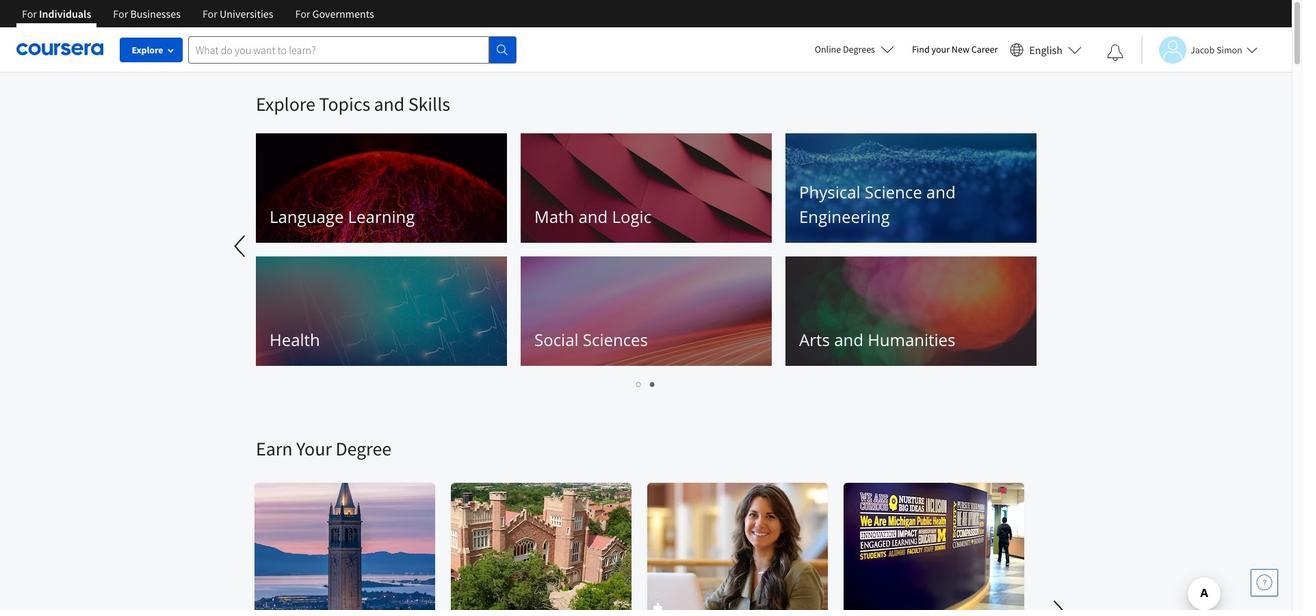 Task type: vqa. For each thing, say whether or not it's contained in the screenshot.
of
no



Task type: describe. For each thing, give the bounding box(es) containing it.
physical science and engineering
[[799, 181, 956, 228]]

and left logic
[[579, 205, 608, 228]]

language learning link
[[256, 133, 507, 243]]

master of science in computer science degree by university of colorado boulder, image
[[451, 483, 632, 610]]

learning
[[348, 205, 415, 228]]

jacob
[[1191, 43, 1215, 56]]

find
[[912, 43, 930, 55]]

2 button
[[646, 376, 660, 392]]

1 button
[[632, 376, 646, 392]]

jacob simon button
[[1142, 36, 1258, 63]]

and inside physical science and engineering
[[927, 181, 956, 203]]

health image
[[256, 257, 507, 366]]

for for governments
[[295, 7, 310, 21]]

for for universities
[[203, 7, 218, 21]]

banner navigation
[[11, 0, 385, 38]]

skills
[[408, 92, 450, 116]]

jacob simon
[[1191, 43, 1243, 56]]

math
[[535, 205, 574, 228]]

math and logic image
[[521, 133, 772, 243]]

degrees
[[843, 43, 875, 55]]

2
[[650, 378, 656, 391]]

explore button
[[120, 38, 183, 62]]

online degrees
[[815, 43, 875, 55]]

for individuals
[[22, 7, 91, 21]]

health link
[[256, 257, 507, 366]]

list inside the "explore topics and skills carousel" element
[[256, 376, 1036, 392]]

next slide image
[[1043, 595, 1076, 610]]

arts and humanities link
[[786, 257, 1037, 366]]

english
[[1030, 43, 1063, 56]]

online degrees button
[[804, 34, 905, 64]]

science
[[865, 181, 922, 203]]

earn your degree
[[256, 437, 391, 461]]

your
[[932, 43, 950, 55]]

businesses
[[130, 7, 181, 21]]

social sciences
[[535, 329, 648, 351]]

arts
[[799, 329, 830, 351]]

sciences
[[583, 329, 648, 351]]

master of business administration (imba) degree by university of illinois at urbana-champaign, image
[[647, 483, 829, 610]]

and right arts
[[834, 329, 864, 351]]

math and logic link
[[521, 133, 772, 243]]

individuals
[[39, 7, 91, 21]]

governments
[[312, 7, 374, 21]]

master of advanced study in engineering degree by university of california, berkeley, image
[[255, 483, 436, 610]]

for universities
[[203, 7, 273, 21]]

1
[[636, 378, 642, 391]]

explore topics and skills
[[256, 92, 450, 116]]

find your new career
[[912, 43, 998, 55]]



Task type: locate. For each thing, give the bounding box(es) containing it.
social
[[535, 329, 579, 351]]

math and logic
[[535, 205, 652, 228]]

1 horizontal spatial explore
[[256, 92, 315, 116]]

degree
[[336, 437, 391, 461]]

0 horizontal spatial explore
[[132, 44, 163, 56]]

explore down the for businesses
[[132, 44, 163, 56]]

social sciences link
[[521, 257, 772, 366]]

physical science and engineering link
[[786, 133, 1037, 243]]

engineering
[[799, 205, 890, 228]]

1 vertical spatial explore
[[256, 92, 315, 116]]

universities
[[220, 7, 273, 21]]

explore topics and skills carousel element
[[0, 73, 1044, 396]]

and
[[374, 92, 405, 116], [927, 181, 956, 203], [579, 205, 608, 228], [834, 329, 864, 351]]

logic
[[612, 205, 652, 228]]

humanities
[[868, 329, 956, 351]]

health
[[270, 329, 320, 351]]

master of public health degree by university of michigan, image
[[844, 483, 1025, 610]]

None search field
[[188, 36, 517, 63]]

3 for from the left
[[203, 7, 218, 21]]

for governments
[[295, 7, 374, 21]]

english button
[[1005, 27, 1087, 72]]

list containing 1
[[256, 376, 1036, 392]]

for
[[22, 7, 37, 21], [113, 7, 128, 21], [203, 7, 218, 21], [295, 7, 310, 21]]

topics
[[319, 92, 370, 116]]

for for businesses
[[113, 7, 128, 21]]

explore for explore topics and skills
[[256, 92, 315, 116]]

physical
[[799, 181, 861, 203]]

arts and humanities image
[[786, 257, 1037, 366]]

show notifications image
[[1107, 44, 1124, 61]]

list
[[256, 376, 1036, 392]]

1 for from the left
[[22, 7, 37, 21]]

and left skills
[[374, 92, 405, 116]]

language learning
[[270, 205, 415, 228]]

for left governments
[[295, 7, 310, 21]]

previous slide image
[[224, 230, 257, 263]]

coursera image
[[16, 38, 103, 60]]

online
[[815, 43, 841, 55]]

explore
[[132, 44, 163, 56], [256, 92, 315, 116]]

language learning image
[[256, 133, 507, 243]]

help center image
[[1257, 575, 1273, 591]]

earn
[[256, 437, 293, 461]]

earn your degree carousel element
[[249, 396, 1302, 610]]

find your new career link
[[905, 41, 1005, 58]]

for for individuals
[[22, 7, 37, 21]]

and right the science
[[927, 181, 956, 203]]

explore inside popup button
[[132, 44, 163, 56]]

your
[[296, 437, 332, 461]]

simon
[[1217, 43, 1243, 56]]

What do you want to learn? text field
[[188, 36, 489, 63]]

for left businesses
[[113, 7, 128, 21]]

2 for from the left
[[113, 7, 128, 21]]

social sciences image
[[521, 257, 772, 366]]

career
[[972, 43, 998, 55]]

for businesses
[[113, 7, 181, 21]]

arts and humanities
[[799, 329, 956, 351]]

language
[[270, 205, 344, 228]]

4 for from the left
[[295, 7, 310, 21]]

for left universities at left top
[[203, 7, 218, 21]]

new
[[952, 43, 970, 55]]

explore for explore
[[132, 44, 163, 56]]

physical science and engineering image
[[786, 133, 1037, 243]]

for left individuals
[[22, 7, 37, 21]]

0 vertical spatial explore
[[132, 44, 163, 56]]

explore left topics
[[256, 92, 315, 116]]



